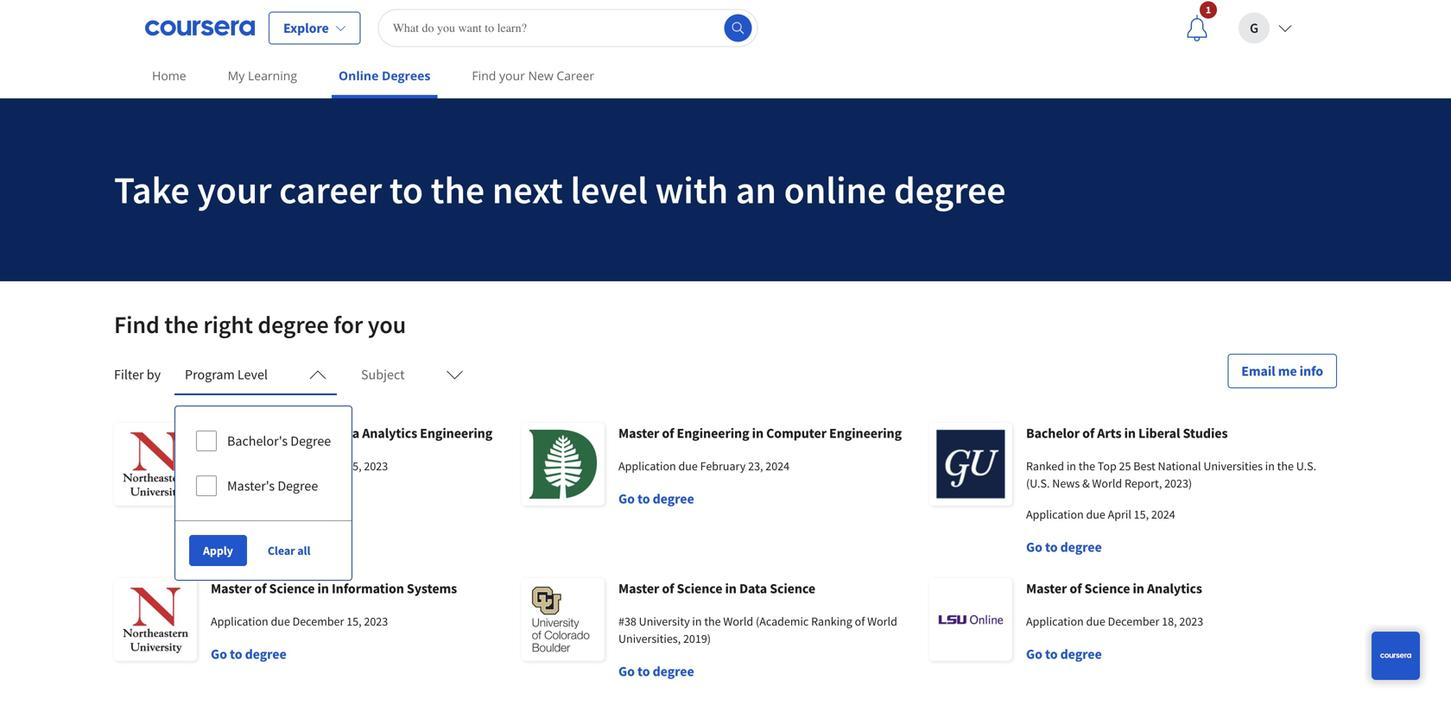 Task type: vqa. For each thing, say whether or not it's contained in the screenshot.
"Liberal" on the bottom right of page
yes



Task type: describe. For each thing, give the bounding box(es) containing it.
learning
[[248, 67, 297, 84]]

computer
[[766, 425, 827, 442]]

program
[[185, 366, 235, 383]]

due for engineering
[[678, 459, 698, 474]]

application down master of science in analytics
[[1026, 614, 1084, 630]]

(u.s.
[[1026, 476, 1050, 491]]

info
[[1300, 363, 1323, 380]]

2023)
[[1164, 476, 1192, 491]]

u.s.
[[1296, 459, 1316, 474]]

report,
[[1125, 476, 1162, 491]]

apply button
[[189, 536, 247, 567]]

0 horizontal spatial analytics
[[362, 425, 417, 442]]

university
[[639, 614, 690, 630]]

online
[[784, 166, 886, 214]]

clear
[[268, 543, 295, 559]]

december for analytics
[[1108, 614, 1159, 630]]

in left u.s.
[[1265, 459, 1275, 474]]

to for master of science in data analytics engineering
[[230, 491, 242, 508]]

master for master of science in information systems
[[211, 580, 252, 598]]

filter by
[[114, 366, 161, 383]]

an
[[736, 166, 776, 214]]

master of science in data science
[[618, 580, 815, 598]]

go for analytics
[[211, 491, 227, 508]]

in inside #38 university in the world (academic ranking of world universities, 2019)
[[692, 614, 702, 630]]

universities,
[[618, 631, 681, 647]]

2 engineering from the left
[[677, 425, 749, 442]]

systems
[[407, 580, 457, 598]]

email me info
[[1241, 363, 1323, 380]]

of inside #38 university in the world (academic ranking of world universities, 2019)
[[855, 614, 865, 630]]

2019)
[[683, 631, 711, 647]]

my
[[228, 67, 245, 84]]

the left u.s.
[[1277, 459, 1294, 474]]

home
[[152, 67, 186, 84]]

data for science
[[739, 580, 767, 598]]

actions toolbar
[[175, 521, 352, 580]]

in for bachelor of arts in liberal studies
[[1124, 425, 1136, 442]]

all
[[297, 543, 310, 559]]

due for systems
[[271, 614, 290, 630]]

national
[[1158, 459, 1201, 474]]

1 horizontal spatial world
[[867, 614, 897, 630]]

master of science in data analytics engineering
[[211, 425, 492, 442]]

find your new career
[[472, 67, 594, 84]]

science for science
[[677, 580, 722, 598]]

15, for systems
[[346, 614, 362, 630]]

right
[[203, 310, 253, 340]]

go to degree for engineering
[[618, 491, 694, 508]]

of for master of science in analytics
[[1070, 580, 1082, 598]]

the up &
[[1079, 459, 1095, 474]]

your for new
[[499, 67, 525, 84]]

ranking
[[811, 614, 852, 630]]

25
[[1119, 459, 1131, 474]]

bachelor's degree
[[227, 433, 331, 450]]

of for master of science in data science
[[662, 580, 674, 598]]

1 button
[[1169, 0, 1225, 56]]

2024 for application due april 15, 2024
[[1151, 507, 1175, 523]]

go to degree for science
[[618, 663, 694, 681]]

science up application due december 18, 2023
[[1084, 580, 1130, 598]]

take your career to the next level with an online degree
[[114, 166, 1006, 214]]

23,
[[748, 459, 763, 474]]

go for engineering
[[618, 491, 635, 508]]

in for master of science in information systems
[[317, 580, 329, 598]]

in for master of science in data analytics engineering
[[317, 425, 329, 442]]

you
[[368, 310, 406, 340]]

in for master of science in analytics
[[1133, 580, 1144, 598]]

the inside #38 university in the world (academic ranking of world universities, 2019)
[[704, 614, 721, 630]]

find for find the right degree for you
[[114, 310, 160, 340]]

email
[[1241, 363, 1275, 380]]

go to degree for analytics
[[211, 491, 286, 508]]

of for bachelor of arts in liberal studies
[[1082, 425, 1095, 442]]

#38 university in the world (academic ranking of world universities, 2019)
[[618, 614, 897, 647]]

dartmouth college image
[[522, 423, 605, 506]]

top
[[1098, 459, 1117, 474]]

go for science
[[618, 663, 635, 681]]

online
[[339, 67, 379, 84]]

clear all
[[268, 543, 310, 559]]

18,
[[1162, 614, 1177, 630]]

bachelor of arts in liberal studies
[[1026, 425, 1228, 442]]

news
[[1052, 476, 1080, 491]]

2023 right "18,"
[[1179, 614, 1203, 630]]

due for analytics
[[271, 459, 290, 474]]

application due december 15, 2023 for information
[[211, 614, 388, 630]]

master's degree
[[227, 478, 318, 495]]

1 vertical spatial analytics
[[1147, 580, 1202, 598]]

december for information
[[292, 614, 344, 630]]

science for systems
[[269, 580, 315, 598]]



Task type: locate. For each thing, give the bounding box(es) containing it.
of for master of science in data analytics engineering
[[254, 425, 266, 442]]

of for master of engineering in computer engineering
[[662, 425, 674, 442]]

application down 'apply' button
[[211, 614, 268, 630]]

ranked in the top 25 best national universities in the u.s. (u.s. news & world report, 2023)
[[1026, 459, 1316, 491]]

in right bachelor's
[[317, 425, 329, 442]]

master for master of engineering in computer engineering
[[618, 425, 659, 442]]

master of engineering in computer engineering
[[618, 425, 902, 442]]

1 vertical spatial northeastern university image
[[114, 579, 197, 662]]

application
[[211, 459, 268, 474], [618, 459, 676, 474], [1026, 507, 1084, 523], [211, 614, 268, 630], [1026, 614, 1084, 630]]

application due december 15, 2023 down bachelor's degree
[[211, 459, 388, 474]]

of
[[254, 425, 266, 442], [662, 425, 674, 442], [1082, 425, 1095, 442], [254, 580, 266, 598], [662, 580, 674, 598], [1070, 580, 1082, 598], [855, 614, 865, 630]]

in up "news"
[[1067, 459, 1076, 474]]

data for analytics
[[332, 425, 359, 442]]

application up master's
[[211, 459, 268, 474]]

degree for bachelor's degree
[[290, 433, 331, 450]]

application left the "february" in the bottom of the page
[[618, 459, 676, 474]]

due up the master's degree at the left of page
[[271, 459, 290, 474]]

go to degree for systems
[[211, 646, 286, 663]]

ranked
[[1026, 459, 1064, 474]]

february
[[700, 459, 746, 474]]

0 vertical spatial find
[[472, 67, 496, 84]]

the
[[431, 166, 485, 214], [164, 310, 199, 340], [1079, 459, 1095, 474], [1277, 459, 1294, 474], [704, 614, 721, 630]]

2023 for systems
[[364, 614, 388, 630]]

1 vertical spatial degree
[[278, 478, 318, 495]]

master for master of science in data science
[[618, 580, 659, 598]]

go
[[211, 491, 227, 508], [618, 491, 635, 508], [1026, 539, 1042, 556], [211, 646, 227, 663], [1026, 646, 1042, 663], [618, 663, 635, 681]]

1 horizontal spatial engineering
[[677, 425, 749, 442]]

application due december 18, 2023
[[1026, 614, 1203, 630]]

information
[[332, 580, 404, 598]]

1 vertical spatial application due december 15, 2023
[[211, 614, 388, 630]]

home link
[[145, 56, 193, 95]]

2023 down information
[[364, 614, 388, 630]]

degree
[[290, 433, 331, 450], [278, 478, 318, 495]]

master up master's
[[211, 425, 252, 442]]

science for analytics
[[269, 425, 315, 442]]

1 vertical spatial find
[[114, 310, 160, 340]]

your inside find your new career link
[[499, 67, 525, 84]]

1 engineering from the left
[[420, 425, 492, 442]]

application due december 15, 2023 down master of science in information systems
[[211, 614, 388, 630]]

the left right
[[164, 310, 199, 340]]

15, right 'april'
[[1134, 507, 1149, 523]]

2024 down 2023)
[[1151, 507, 1175, 523]]

2023 for analytics
[[364, 459, 388, 474]]

world down top
[[1092, 476, 1122, 491]]

application due february 23, 2024
[[618, 459, 790, 474]]

1 vertical spatial 15,
[[1134, 507, 1149, 523]]

online degrees link
[[332, 56, 437, 98]]

3 engineering from the left
[[829, 425, 902, 442]]

louisiana state university image
[[929, 579, 1012, 662]]

apply
[[203, 543, 233, 559]]

master of science in analytics
[[1026, 580, 1202, 598]]

find for find your new career
[[472, 67, 496, 84]]

2024 for application due february 23, 2024
[[766, 459, 790, 474]]

None search field
[[378, 9, 758, 47]]

studies
[[1183, 425, 1228, 442]]

1 application due december 15, 2023 from the top
[[211, 459, 388, 474]]

degree right master's
[[278, 478, 318, 495]]

0 horizontal spatial 2024
[[766, 459, 790, 474]]

2 northeastern university image from the top
[[114, 579, 197, 662]]

for
[[333, 310, 363, 340]]

to for master of science in analytics
[[1045, 646, 1058, 663]]

in for master of engineering in computer engineering
[[752, 425, 764, 442]]

northeastern university image for master of science in data analytics engineering
[[114, 423, 197, 506]]

next
[[492, 166, 563, 214]]

master up application due december 18, 2023
[[1026, 580, 1067, 598]]

application for analytics
[[211, 459, 268, 474]]

new
[[528, 67, 553, 84]]

data
[[332, 425, 359, 442], [739, 580, 767, 598]]

science
[[269, 425, 315, 442], [269, 580, 315, 598], [677, 580, 722, 598], [770, 580, 815, 598], [1084, 580, 1130, 598]]

arts
[[1097, 425, 1122, 442]]

1 vertical spatial data
[[739, 580, 767, 598]]

0 vertical spatial your
[[499, 67, 525, 84]]

december left "18,"
[[1108, 614, 1159, 630]]

science up the master's degree at the left of page
[[269, 425, 315, 442]]

15, down information
[[346, 614, 362, 630]]

december
[[292, 459, 344, 474], [292, 614, 344, 630], [1108, 614, 1159, 630]]

world right 'ranking'
[[867, 614, 897, 630]]

0 vertical spatial 15,
[[346, 459, 362, 474]]

1 horizontal spatial analytics
[[1147, 580, 1202, 598]]

due left 'april'
[[1086, 507, 1105, 523]]

science up the university
[[677, 580, 722, 598]]

bachelor's
[[227, 433, 288, 450]]

due
[[271, 459, 290, 474], [678, 459, 698, 474], [1086, 507, 1105, 523], [271, 614, 290, 630], [1086, 614, 1105, 630]]

engineering
[[420, 425, 492, 442], [677, 425, 749, 442], [829, 425, 902, 442]]

your left new
[[499, 67, 525, 84]]

2023
[[364, 459, 388, 474], [364, 614, 388, 630], [1179, 614, 1203, 630]]

level
[[570, 166, 648, 214]]

career
[[279, 166, 382, 214]]

university of colorado boulder image
[[522, 579, 605, 662]]

2 application due december 15, 2023 from the top
[[211, 614, 388, 630]]

of up application due december 18, 2023
[[1070, 580, 1082, 598]]

15, for analytics
[[346, 459, 362, 474]]

level
[[237, 366, 268, 383]]

program level button
[[175, 354, 337, 396]]

find left new
[[472, 67, 496, 84]]

0 vertical spatial data
[[332, 425, 359, 442]]

master of science in information systems
[[211, 580, 457, 598]]

of right 'ranking'
[[855, 614, 865, 630]]

coursera image
[[145, 14, 255, 42]]

to for master of science in information systems
[[230, 646, 242, 663]]

1 horizontal spatial 2024
[[1151, 507, 1175, 523]]

15,
[[346, 459, 362, 474], [1134, 507, 1149, 523], [346, 614, 362, 630]]

best
[[1133, 459, 1155, 474]]

2024
[[766, 459, 790, 474], [1151, 507, 1175, 523]]

in right arts
[[1124, 425, 1136, 442]]

of up the university
[[662, 580, 674, 598]]

find
[[472, 67, 496, 84], [114, 310, 160, 340]]

filter
[[114, 366, 144, 383]]

go for systems
[[211, 646, 227, 663]]

online degrees
[[339, 67, 430, 84]]

2023 down master of science in data analytics engineering
[[364, 459, 388, 474]]

15, down master of science in data analytics engineering
[[346, 459, 362, 474]]

northeastern university image for master of science in information systems
[[114, 579, 197, 662]]

world inside ranked in the top 25 best national universities in the u.s. (u.s. news & world report, 2023)
[[1092, 476, 1122, 491]]

northeastern university image
[[114, 423, 197, 506], [114, 579, 197, 662]]

find up filter by
[[114, 310, 160, 340]]

take
[[114, 166, 190, 214]]

of up master's
[[254, 425, 266, 442]]

in left information
[[317, 580, 329, 598]]

1 horizontal spatial data
[[739, 580, 767, 598]]

1 horizontal spatial find
[[472, 67, 496, 84]]

world down master of science in data science
[[723, 614, 753, 630]]

master for master of science in data analytics engineering
[[211, 425, 252, 442]]

application down "news"
[[1026, 507, 1084, 523]]

go to degree
[[211, 491, 286, 508], [618, 491, 694, 508], [1026, 539, 1102, 556], [211, 646, 286, 663], [1026, 646, 1102, 663], [618, 663, 694, 681]]

by
[[147, 366, 161, 383]]

degree right bachelor's
[[290, 433, 331, 450]]

april
[[1108, 507, 1131, 523]]

application for engineering
[[618, 459, 676, 474]]

science up (academic
[[770, 580, 815, 598]]

master for master of science in analytics
[[1026, 580, 1067, 598]]

me
[[1278, 363, 1297, 380]]

application for systems
[[211, 614, 268, 630]]

find your new career link
[[465, 56, 601, 95]]

science down clear all
[[269, 580, 315, 598]]

application due december 15, 2023 for data
[[211, 459, 388, 474]]

of up application due february 23, 2024
[[662, 425, 674, 442]]

0 vertical spatial 2024
[[766, 459, 790, 474]]

find the right degree for you
[[114, 310, 406, 340]]

master down 'apply' button
[[211, 580, 252, 598]]

degree
[[894, 166, 1006, 214], [258, 310, 329, 340], [245, 491, 286, 508], [653, 491, 694, 508], [1060, 539, 1102, 556], [245, 646, 286, 663], [1060, 646, 1102, 663], [653, 663, 694, 681]]

(academic
[[756, 614, 809, 630]]

december down master of science in information systems
[[292, 614, 344, 630]]

1 horizontal spatial your
[[499, 67, 525, 84]]

in up 23, at the bottom right of page
[[752, 425, 764, 442]]

2 vertical spatial 15,
[[346, 614, 362, 630]]

2024 right 23, at the bottom right of page
[[766, 459, 790, 474]]

world
[[1092, 476, 1122, 491], [723, 614, 753, 630], [867, 614, 897, 630]]

degree for master's degree
[[278, 478, 318, 495]]

0 horizontal spatial world
[[723, 614, 753, 630]]

georgetown university image
[[929, 423, 1012, 506]]

email me info button
[[1228, 354, 1337, 389]]

to for master of engineering in computer engineering
[[637, 491, 650, 508]]

your for career
[[197, 166, 272, 214]]

data right bachelor's degree
[[332, 425, 359, 442]]

clear all button
[[261, 536, 317, 567]]

of down clear all button
[[254, 580, 266, 598]]

december down bachelor's degree
[[292, 459, 344, 474]]

data up #38 university in the world (academic ranking of world universities, 2019)
[[739, 580, 767, 598]]

application due april 15, 2024
[[1026, 507, 1175, 523]]

options list list box
[[175, 407, 352, 521]]

universities
[[1203, 459, 1263, 474]]

master up application due february 23, 2024
[[618, 425, 659, 442]]

in
[[317, 425, 329, 442], [752, 425, 764, 442], [1124, 425, 1136, 442], [1067, 459, 1076, 474], [1265, 459, 1275, 474], [317, 580, 329, 598], [725, 580, 737, 598], [1133, 580, 1144, 598], [692, 614, 702, 630]]

master
[[211, 425, 252, 442], [618, 425, 659, 442], [211, 580, 252, 598], [618, 580, 659, 598], [1026, 580, 1067, 598]]

career
[[557, 67, 594, 84]]

0 horizontal spatial data
[[332, 425, 359, 442]]

of for master of science in information systems
[[254, 580, 266, 598]]

0 vertical spatial analytics
[[362, 425, 417, 442]]

1 vertical spatial your
[[197, 166, 272, 214]]

2 horizontal spatial engineering
[[829, 425, 902, 442]]

0 vertical spatial application due december 15, 2023
[[211, 459, 388, 474]]

my learning link
[[221, 56, 304, 95]]

1 vertical spatial 2024
[[1151, 507, 1175, 523]]

in up #38 university in the world (academic ranking of world universities, 2019)
[[725, 580, 737, 598]]

master up #38
[[618, 580, 659, 598]]

to for master of science in data science
[[637, 663, 650, 681]]

due down master of science in information systems
[[271, 614, 290, 630]]

0 horizontal spatial your
[[197, 166, 272, 214]]

in up application due december 18, 2023
[[1133, 580, 1144, 598]]

bachelor
[[1026, 425, 1080, 442]]

0 horizontal spatial find
[[114, 310, 160, 340]]

in up 2019)
[[692, 614, 702, 630]]

program level
[[185, 366, 268, 383]]

1 northeastern university image from the top
[[114, 423, 197, 506]]

0 vertical spatial northeastern university image
[[114, 423, 197, 506]]

of left arts
[[1082, 425, 1095, 442]]

your right 'take'
[[197, 166, 272, 214]]

&
[[1082, 476, 1090, 491]]

1
[[1206, 3, 1211, 16]]

due left the "february" in the bottom of the page
[[678, 459, 698, 474]]

liberal
[[1138, 425, 1180, 442]]

master's
[[227, 478, 275, 495]]

december for data
[[292, 459, 344, 474]]

2 horizontal spatial world
[[1092, 476, 1122, 491]]

to
[[389, 166, 423, 214], [230, 491, 242, 508], [637, 491, 650, 508], [1045, 539, 1058, 556], [230, 646, 242, 663], [1045, 646, 1058, 663], [637, 663, 650, 681]]

the left next
[[431, 166, 485, 214]]

#38
[[618, 614, 636, 630]]

degrees
[[382, 67, 430, 84]]

my learning
[[228, 67, 297, 84]]

application due december 15, 2023
[[211, 459, 388, 474], [211, 614, 388, 630]]

in for master of science in data science
[[725, 580, 737, 598]]

0 horizontal spatial engineering
[[420, 425, 492, 442]]

0 vertical spatial degree
[[290, 433, 331, 450]]

with
[[655, 166, 728, 214]]

the up 2019)
[[704, 614, 721, 630]]

due down master of science in analytics
[[1086, 614, 1105, 630]]



